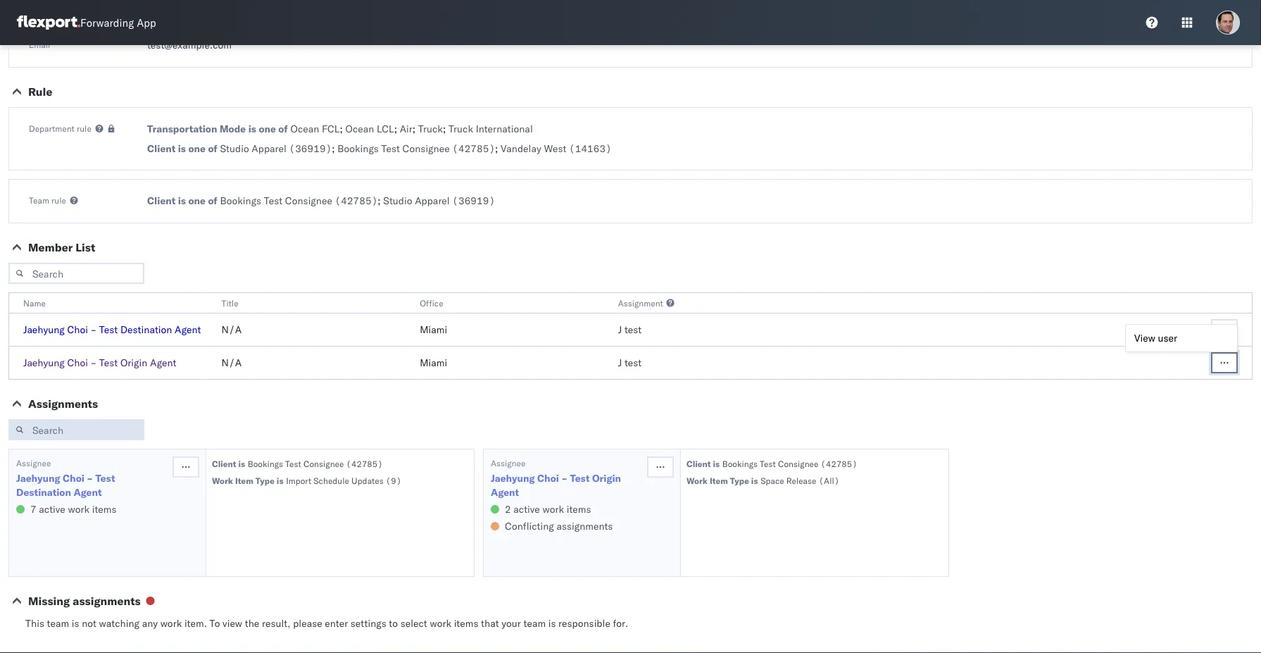 Task type: locate. For each thing, give the bounding box(es) containing it.
1 vertical spatial assignments
[[73, 594, 141, 608]]

west
[[544, 142, 567, 155]]

items down assignee jaehyung choi - test destination agent
[[92, 503, 117, 515]]

assignee
[[16, 458, 51, 468], [491, 458, 526, 468]]

work up conflicting assignments
[[543, 503, 564, 515]]

assignee up "2"
[[491, 458, 526, 468]]

client is one of for studio apparel (36919)
[[147, 142, 218, 155]]

j
[[618, 323, 622, 336], [618, 357, 622, 369]]

choi inside assignee jaehyung choi - test destination agent
[[63, 472, 84, 484]]

assignee for jaehyung choi - test destination agent
[[16, 458, 51, 468]]

j test
[[618, 323, 642, 336], [618, 357, 642, 369]]

1 vertical spatial of
[[208, 142, 218, 155]]

1 vertical spatial apparel
[[415, 194, 450, 207]]

1 item from the left
[[235, 475, 254, 486]]

1 assignee from the left
[[16, 458, 51, 468]]

assignee up 7
[[16, 458, 51, 468]]

item left "import"
[[235, 475, 254, 486]]

j test for jaehyung choi - test origin agent
[[618, 357, 642, 369]]

any
[[142, 617, 158, 630]]

2 truck from the left
[[449, 123, 474, 135]]

assignments for conflicting assignments
[[557, 520, 613, 532]]

2 work item type is from the left
[[687, 475, 759, 486]]

rule right team
[[51, 195, 66, 205]]

work
[[68, 503, 90, 515], [543, 503, 564, 515], [160, 617, 182, 630], [430, 617, 452, 630]]

rule
[[77, 123, 91, 134], [51, 195, 66, 205]]

1 miami from the top
[[420, 323, 448, 336]]

1 horizontal spatial jaehyung choi - test origin agent link
[[491, 471, 646, 500]]

forwarding app link
[[17, 16, 156, 30]]

0 vertical spatial n/a
[[222, 323, 242, 336]]

ocean left fcl on the top of page
[[291, 123, 320, 135]]

vandelay
[[501, 142, 542, 155]]

client
[[147, 142, 176, 155], [147, 194, 176, 207], [212, 458, 236, 469], [687, 458, 711, 469]]

international
[[476, 123, 533, 135]]

- inside assignee jaehyung choi - test origin agent
[[562, 472, 568, 484]]

studio apparel (36919) ; bookings test consignee (42785) ; vandelay west (14163)
[[220, 142, 612, 155]]

work item type is left "import"
[[212, 475, 284, 486]]

jaehyung choi - test destination agent link up 7 active work items
[[16, 471, 171, 500]]

1 horizontal spatial active
[[514, 503, 540, 515]]

item
[[235, 475, 254, 486], [710, 475, 728, 486]]

0 vertical spatial search text field
[[8, 263, 144, 284]]

apparel down transportation mode is one of
[[252, 142, 287, 155]]

truck left international
[[449, 123, 474, 135]]

test
[[381, 142, 400, 155], [264, 194, 283, 207], [99, 323, 118, 336], [99, 357, 118, 369], [285, 458, 301, 469], [760, 458, 776, 469], [95, 472, 115, 484], [570, 472, 590, 484]]

assignments
[[557, 520, 613, 532], [73, 594, 141, 608]]

0 vertical spatial miami
[[420, 323, 448, 336]]

miami
[[420, 323, 448, 336], [420, 357, 448, 369]]

1 vertical spatial test
[[625, 357, 642, 369]]

department
[[29, 123, 75, 134]]

jaehyung up the assignments
[[23, 357, 65, 369]]

type for jaehyung choi - test origin agent
[[731, 475, 750, 486]]

0 vertical spatial assignments
[[557, 520, 613, 532]]

test inside assignee jaehyung choi - test origin agent
[[570, 472, 590, 484]]

1 n/a from the top
[[222, 323, 242, 336]]

client is bookings test consignee (42785) up "import"
[[212, 458, 383, 469]]

1 horizontal spatial ocean
[[346, 123, 374, 135]]

truck right air
[[418, 123, 443, 135]]

7 active work items
[[30, 503, 117, 515]]

miami for jaehyung choi - test origin agent
[[420, 357, 448, 369]]

1 active from the left
[[39, 503, 65, 515]]

1 client is one of from the top
[[147, 142, 218, 155]]

0 vertical spatial studio
[[220, 142, 249, 155]]

0 horizontal spatial team
[[47, 617, 69, 630]]

apparel down studio apparel (36919) ; bookings test consignee (42785) ; vandelay west (14163)
[[415, 194, 450, 207]]

test
[[625, 323, 642, 336], [625, 357, 642, 369]]

2 n/a from the top
[[222, 357, 242, 369]]

your
[[502, 617, 521, 630]]

one for studio apparel (36919)
[[188, 142, 206, 155]]

0 horizontal spatial work item type is
[[212, 475, 284, 486]]

1 vertical spatial client is one of
[[147, 194, 218, 207]]

0 horizontal spatial items
[[92, 503, 117, 515]]

release
[[787, 475, 817, 486]]

1 horizontal spatial truck
[[449, 123, 474, 135]]

work right select at the bottom left of page
[[430, 617, 452, 630]]

jaehyung choi - test origin agent link
[[23, 357, 176, 369], [491, 471, 646, 500]]

2 work from the left
[[687, 475, 708, 486]]

- up 7 active work items
[[87, 472, 93, 484]]

0 horizontal spatial active
[[39, 503, 65, 515]]

jaehyung inside assignee jaehyung choi - test destination agent
[[16, 472, 60, 484]]

0 horizontal spatial work
[[212, 475, 233, 486]]

jaehyung choi - test destination agent link
[[23, 323, 201, 336], [16, 471, 171, 500]]

of for studio apparel (36919)
[[208, 142, 218, 155]]

rule right department
[[77, 123, 91, 134]]

0 vertical spatial origin
[[120, 357, 148, 369]]

test inside assignee jaehyung choi - test destination agent
[[95, 472, 115, 484]]

items
[[92, 503, 117, 515], [567, 503, 592, 515], [454, 617, 479, 630]]

ocean
[[291, 123, 320, 135], [346, 123, 374, 135]]

active up conflicting
[[514, 503, 540, 515]]

destination up jaehyung choi - test origin agent
[[120, 323, 172, 336]]

1 type from the left
[[256, 475, 275, 486]]

0 vertical spatial test
[[625, 323, 642, 336]]

2 horizontal spatial items
[[567, 503, 592, 515]]

1 vertical spatial search text field
[[8, 419, 144, 440]]

1 horizontal spatial work item type is
[[687, 475, 759, 486]]

space
[[761, 475, 785, 486]]

1 j test from the top
[[618, 323, 642, 336]]

office
[[420, 298, 444, 308]]

item for jaehyung choi - test origin agent
[[710, 475, 728, 486]]

assignee inside assignee jaehyung choi - test destination agent
[[16, 458, 51, 468]]

origin
[[120, 357, 148, 369], [592, 472, 622, 484]]

assignments down 2 active work items
[[557, 520, 613, 532]]

1 vertical spatial studio
[[384, 194, 413, 207]]

0 vertical spatial jaehyung choi - test destination agent link
[[23, 323, 201, 336]]

choi up 2 active work items
[[538, 472, 559, 484]]

forwarding
[[80, 16, 134, 29]]

type left "import"
[[256, 475, 275, 486]]

choi inside assignee jaehyung choi - test origin agent
[[538, 472, 559, 484]]

1 search text field from the top
[[8, 263, 144, 284]]

0 horizontal spatial item
[[235, 475, 254, 486]]

1 j from the top
[[618, 323, 622, 336]]

0 horizontal spatial apparel
[[252, 142, 287, 155]]

- up 2 active work items
[[562, 472, 568, 484]]

1 horizontal spatial studio
[[384, 194, 413, 207]]

0 vertical spatial j
[[618, 323, 622, 336]]

fcl
[[322, 123, 340, 135]]

this team is not watching any work item. to view the result, please enter settings to select work items that your team is responsible for.
[[25, 617, 629, 630]]

client is bookings test consignee (42785) up space
[[687, 458, 858, 469]]

1 team from the left
[[47, 617, 69, 630]]

assignee jaehyung choi - test destination agent
[[16, 458, 115, 499]]

0 horizontal spatial assignee
[[16, 458, 51, 468]]

work for jaehyung choi - test destination agent
[[212, 475, 233, 486]]

1 horizontal spatial team
[[524, 617, 546, 630]]

choi
[[67, 323, 88, 336], [67, 357, 88, 369], [63, 472, 84, 484], [538, 472, 559, 484]]

work down assignee jaehyung choi - test destination agent
[[68, 503, 90, 515]]

(42785)
[[453, 142, 495, 155], [335, 194, 378, 207], [346, 458, 383, 469], [821, 458, 858, 469]]

team right the your
[[524, 617, 546, 630]]

0 horizontal spatial client is bookings test consignee (42785)
[[212, 458, 383, 469]]

2
[[505, 503, 511, 515]]

that
[[481, 617, 499, 630]]

1 work item type is from the left
[[212, 475, 284, 486]]

item left space
[[710, 475, 728, 486]]

0 horizontal spatial destination
[[16, 486, 71, 499]]

1 horizontal spatial assignee
[[491, 458, 526, 468]]

1 vertical spatial miami
[[420, 357, 448, 369]]

jaehyung up "2"
[[491, 472, 535, 484]]

0 horizontal spatial rule
[[51, 195, 66, 205]]

jaehyung choi - test origin agent link up 2 active work items
[[491, 471, 646, 500]]

studio down mode at the left of the page
[[220, 142, 249, 155]]

jaehyung choi - test origin agent link down jaehyung choi - test destination agent
[[23, 357, 176, 369]]

missing assignments
[[28, 594, 141, 608]]

work
[[212, 475, 233, 486], [687, 475, 708, 486]]

jaehyung up 7
[[16, 472, 60, 484]]

work item type is left space
[[687, 475, 759, 486]]

0 horizontal spatial type
[[256, 475, 275, 486]]

0 vertical spatial rule
[[77, 123, 91, 134]]

apparel
[[252, 142, 287, 155], [415, 194, 450, 207]]

0 horizontal spatial (36919)
[[289, 142, 332, 155]]

1 vertical spatial j test
[[618, 357, 642, 369]]

2 j from the top
[[618, 357, 622, 369]]

2 j test from the top
[[618, 357, 642, 369]]

0 vertical spatial client is one of
[[147, 142, 218, 155]]

2 item from the left
[[710, 475, 728, 486]]

1 horizontal spatial rule
[[77, 123, 91, 134]]

0 vertical spatial j test
[[618, 323, 642, 336]]

assignments up watching
[[73, 594, 141, 608]]

team
[[47, 617, 69, 630], [524, 617, 546, 630]]

0 horizontal spatial ocean
[[291, 123, 320, 135]]

items for 7 active work items
[[92, 503, 117, 515]]

is
[[249, 123, 256, 135], [178, 142, 186, 155], [178, 194, 186, 207], [238, 458, 245, 469], [713, 458, 720, 469], [277, 475, 284, 486], [752, 475, 759, 486], [72, 617, 79, 630], [549, 617, 556, 630]]

2 ocean from the left
[[346, 123, 374, 135]]

assignment
[[618, 298, 664, 308]]

assignments
[[28, 397, 98, 411]]

items left the that
[[454, 617, 479, 630]]

select
[[401, 617, 428, 630]]

- up jaehyung choi - test origin agent
[[91, 323, 97, 336]]

1 vertical spatial origin
[[592, 472, 622, 484]]

ocean left lcl at top left
[[346, 123, 374, 135]]

the
[[245, 617, 260, 630]]

2 client is bookings test consignee (42785) from the left
[[687, 458, 858, 469]]

client is bookings test consignee (42785)
[[212, 458, 383, 469], [687, 458, 858, 469]]

(36919)
[[289, 142, 332, 155], [453, 194, 495, 207]]

rule for department rule
[[77, 123, 91, 134]]

2 test from the top
[[625, 357, 642, 369]]

test@example.com
[[147, 39, 232, 51]]

agent
[[175, 323, 201, 336], [150, 357, 176, 369], [74, 486, 102, 499], [491, 486, 519, 499]]

watching
[[99, 617, 140, 630]]

1 vertical spatial destination
[[16, 486, 71, 499]]

0 horizontal spatial truck
[[418, 123, 443, 135]]

1 client is bookings test consignee (42785) from the left
[[212, 458, 383, 469]]

1 truck from the left
[[418, 123, 443, 135]]

search text field down the assignments
[[8, 419, 144, 440]]

1 horizontal spatial assignments
[[557, 520, 613, 532]]

1 horizontal spatial origin
[[592, 472, 622, 484]]

1 vertical spatial one
[[188, 142, 206, 155]]

studio down studio apparel (36919) ; bookings test consignee (42785) ; vandelay west (14163)
[[384, 194, 413, 207]]

0 vertical spatial destination
[[120, 323, 172, 336]]

team right this
[[47, 617, 69, 630]]

1 horizontal spatial (36919)
[[453, 194, 495, 207]]

destination
[[120, 323, 172, 336], [16, 486, 71, 499]]

0 vertical spatial one
[[259, 123, 276, 135]]

choi up 7 active work items
[[63, 472, 84, 484]]

assignee inside assignee jaehyung choi - test origin agent
[[491, 458, 526, 468]]

type left space
[[731, 475, 750, 486]]

2 assignee from the left
[[491, 458, 526, 468]]

1 horizontal spatial work
[[687, 475, 708, 486]]

type for jaehyung choi - test destination agent
[[256, 475, 275, 486]]

1 test from the top
[[625, 323, 642, 336]]

1 work from the left
[[212, 475, 233, 486]]

bookings test consignee (42785) ; studio apparel (36919)
[[220, 194, 495, 207]]

destination up 7
[[16, 486, 71, 499]]

n/a
[[222, 323, 242, 336], [222, 357, 242, 369]]

item for jaehyung choi - test destination agent
[[235, 475, 254, 486]]

active
[[39, 503, 65, 515], [514, 503, 540, 515]]

responsible
[[559, 617, 611, 630]]

origin down jaehyung choi - test destination agent
[[120, 357, 148, 369]]

client is one of
[[147, 142, 218, 155], [147, 194, 218, 207]]

j test for jaehyung choi - test destination agent
[[618, 323, 642, 336]]

0 horizontal spatial assignments
[[73, 594, 141, 608]]

of for bookings test consignee (42785)
[[208, 194, 218, 207]]

1 horizontal spatial items
[[454, 617, 479, 630]]

1 vertical spatial rule
[[51, 195, 66, 205]]

0 horizontal spatial jaehyung choi - test origin agent link
[[23, 357, 176, 369]]

choi up jaehyung choi - test origin agent
[[67, 323, 88, 336]]

work item type is
[[212, 475, 284, 486], [687, 475, 759, 486]]

jaehyung
[[23, 323, 65, 336], [23, 357, 65, 369], [16, 472, 60, 484], [491, 472, 535, 484]]

1 vertical spatial n/a
[[222, 357, 242, 369]]

1 vertical spatial j
[[618, 357, 622, 369]]

1 horizontal spatial item
[[710, 475, 728, 486]]

2 miami from the top
[[420, 357, 448, 369]]

;
[[340, 123, 343, 135], [394, 123, 397, 135], [413, 123, 416, 135], [443, 123, 446, 135], [332, 142, 335, 155], [495, 142, 498, 155], [378, 194, 381, 207]]

0 horizontal spatial studio
[[220, 142, 249, 155]]

active right 7
[[39, 503, 65, 515]]

(9)
[[386, 475, 402, 486]]

one
[[259, 123, 276, 135], [188, 142, 206, 155], [188, 194, 206, 207]]

this
[[25, 617, 44, 630]]

0 horizontal spatial origin
[[120, 357, 148, 369]]

1 vertical spatial jaehyung choi - test origin agent link
[[491, 471, 646, 500]]

1 horizontal spatial type
[[731, 475, 750, 486]]

1 horizontal spatial client is bookings test consignee (42785)
[[687, 458, 858, 469]]

jaehyung choi - test destination agent link up jaehyung choi - test origin agent
[[23, 323, 201, 336]]

search text field down list at the left top of page
[[8, 263, 144, 284]]

2 type from the left
[[731, 475, 750, 486]]

origin up conflicting assignments
[[592, 472, 622, 484]]

agent inside assignee jaehyung choi - test origin agent
[[491, 486, 519, 499]]

settings
[[351, 617, 387, 630]]

items up conflicting assignments
[[567, 503, 592, 515]]

2 vertical spatial one
[[188, 194, 206, 207]]

consignee
[[403, 142, 450, 155], [285, 194, 333, 207], [304, 458, 344, 469], [779, 458, 819, 469]]

2 vertical spatial of
[[208, 194, 218, 207]]

2 active from the left
[[514, 503, 540, 515]]

bookings
[[338, 142, 379, 155], [220, 194, 261, 207], [248, 458, 283, 469], [723, 458, 758, 469]]

assignee jaehyung choi - test origin agent
[[491, 458, 622, 499]]

Search text field
[[8, 263, 144, 284], [8, 419, 144, 440]]

2 client is one of from the top
[[147, 194, 218, 207]]



Task type: vqa. For each thing, say whether or not it's contained in the screenshot.
the topmost Jaehyung Choi - Test Destination Agent link
yes



Task type: describe. For each thing, give the bounding box(es) containing it.
origin inside assignee jaehyung choi - test origin agent
[[592, 472, 622, 484]]

1 horizontal spatial apparel
[[415, 194, 450, 207]]

app
[[137, 16, 156, 29]]

(14163)
[[569, 142, 612, 155]]

title
[[222, 298, 239, 308]]

result,
[[262, 617, 291, 630]]

assignee for jaehyung choi - test origin agent
[[491, 458, 526, 468]]

jaehyung choi - test destination agent
[[23, 323, 201, 336]]

missing
[[28, 594, 70, 608]]

import
[[286, 475, 312, 486]]

rule
[[28, 85, 52, 99]]

(all)
[[819, 475, 840, 486]]

test for jaehyung choi - test destination agent
[[625, 323, 642, 336]]

updates
[[352, 475, 384, 486]]

destination inside assignee jaehyung choi - test destination agent
[[16, 486, 71, 499]]

team
[[29, 195, 49, 205]]

to
[[210, 617, 220, 630]]

item.
[[185, 617, 207, 630]]

2 search text field from the top
[[8, 419, 144, 440]]

work item type is for jaehyung choi - test destination agent
[[212, 475, 284, 486]]

j for jaehyung choi - test origin agent
[[618, 357, 622, 369]]

mode
[[220, 123, 246, 135]]

import schedule updates (9)
[[286, 475, 402, 486]]

jaehyung choi - test origin agent
[[23, 357, 176, 369]]

forwarding app
[[80, 16, 156, 29]]

transportation mode is one of
[[147, 123, 288, 135]]

view
[[223, 617, 242, 630]]

conflicting assignments
[[505, 520, 613, 532]]

view user
[[1135, 332, 1178, 344]]

view
[[1135, 332, 1156, 344]]

name
[[23, 298, 46, 308]]

1 vertical spatial jaehyung choi - test destination agent link
[[16, 471, 171, 500]]

j for jaehyung choi - test destination agent
[[618, 323, 622, 336]]

department rule
[[29, 123, 91, 134]]

one for bookings test consignee (42785)
[[188, 194, 206, 207]]

work right the "any"
[[160, 617, 182, 630]]

list
[[76, 240, 95, 254]]

n/a for jaehyung choi - test destination agent
[[222, 323, 242, 336]]

active for 7
[[39, 503, 65, 515]]

0 vertical spatial (36919)
[[289, 142, 332, 155]]

flexport. image
[[17, 16, 80, 30]]

member list
[[28, 240, 95, 254]]

- down jaehyung choi - test destination agent
[[91, 357, 97, 369]]

miami for jaehyung choi - test destination agent
[[420, 323, 448, 336]]

0 vertical spatial apparel
[[252, 142, 287, 155]]

for.
[[613, 617, 629, 630]]

ocean fcl ; ocean lcl ; air ; truck ; truck international
[[291, 123, 533, 135]]

air
[[400, 123, 413, 135]]

test for jaehyung choi - test origin agent
[[625, 357, 642, 369]]

space release (all)
[[761, 475, 840, 486]]

user
[[1159, 332, 1178, 344]]

- inside assignee jaehyung choi - test destination agent
[[87, 472, 93, 484]]

1 horizontal spatial destination
[[120, 323, 172, 336]]

conflicting
[[505, 520, 554, 532]]

please
[[293, 617, 323, 630]]

2 team from the left
[[524, 617, 546, 630]]

items for 2 active work items
[[567, 503, 592, 515]]

enter
[[325, 617, 348, 630]]

choi up the assignments
[[67, 357, 88, 369]]

n/a for jaehyung choi - test origin agent
[[222, 357, 242, 369]]

0 vertical spatial of
[[279, 123, 288, 135]]

jaehyung down name
[[23, 323, 65, 336]]

lcl
[[377, 123, 394, 135]]

transportation
[[147, 123, 217, 135]]

1 ocean from the left
[[291, 123, 320, 135]]

not
[[82, 617, 97, 630]]

0 vertical spatial jaehyung choi - test origin agent link
[[23, 357, 176, 369]]

active for 2
[[514, 503, 540, 515]]

agent inside assignee jaehyung choi - test destination agent
[[74, 486, 102, 499]]

assignments for missing assignments
[[73, 594, 141, 608]]

work for jaehyung choi - test origin agent
[[687, 475, 708, 486]]

work item type is for jaehyung choi - test origin agent
[[687, 475, 759, 486]]

7
[[30, 503, 36, 515]]

1 vertical spatial (36919)
[[453, 194, 495, 207]]

client is one of for bookings test consignee (42785)
[[147, 194, 218, 207]]

member
[[28, 240, 73, 254]]

client is bookings test consignee (42785) for jaehyung choi - test origin agent
[[687, 458, 858, 469]]

schedule
[[314, 475, 349, 486]]

client is bookings test consignee (42785) for jaehyung choi - test destination agent
[[212, 458, 383, 469]]

email
[[29, 39, 50, 50]]

to
[[389, 617, 398, 630]]

jaehyung inside assignee jaehyung choi - test origin agent
[[491, 472, 535, 484]]

2 active work items
[[505, 503, 592, 515]]

team rule
[[29, 195, 66, 205]]

rule for team rule
[[51, 195, 66, 205]]



